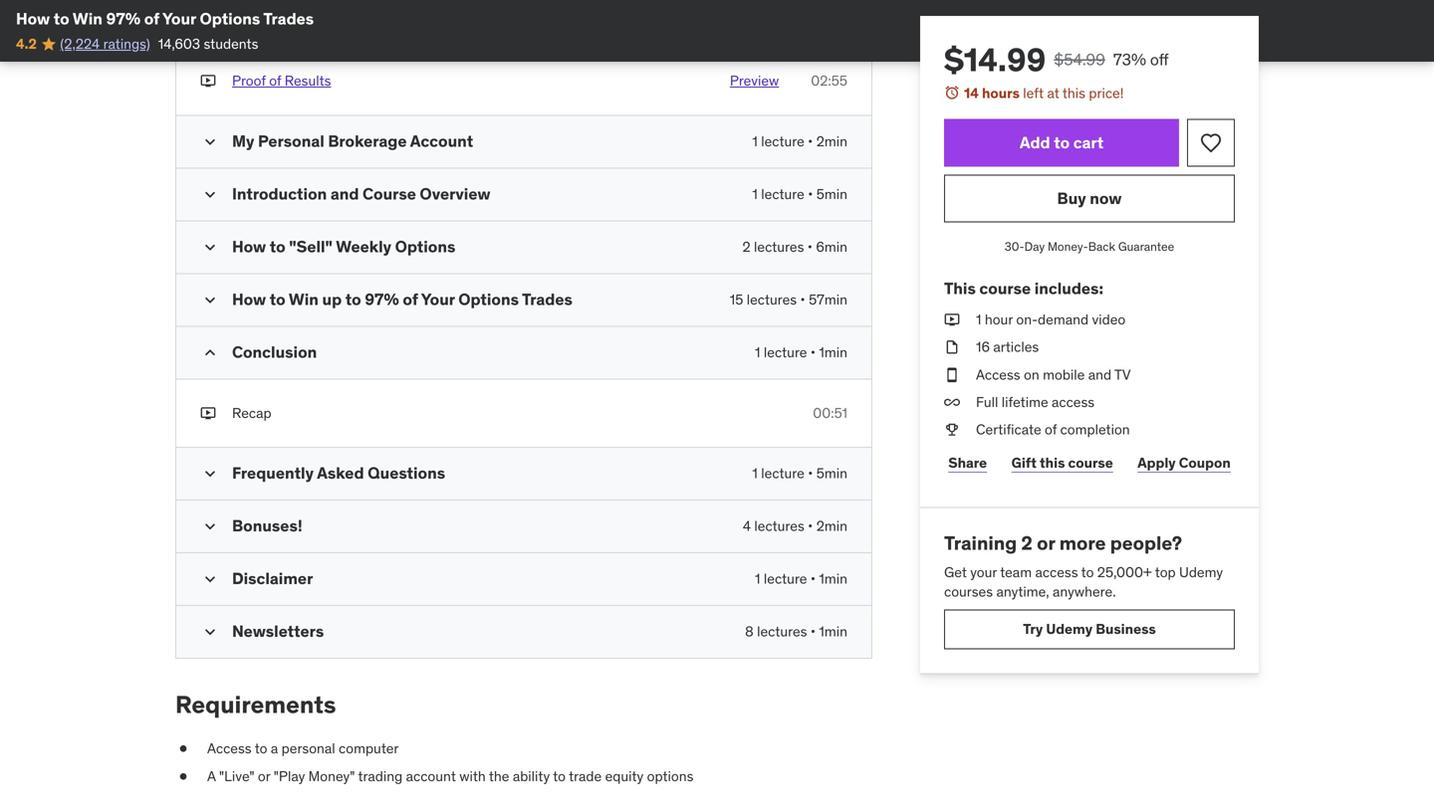 Task type: locate. For each thing, give the bounding box(es) containing it.
1 vertical spatial proof of results
[[232, 72, 331, 90]]

access for access on mobile and tv
[[976, 366, 1020, 384]]

xsmall image
[[200, 71, 216, 91], [944, 310, 960, 330], [944, 338, 960, 357], [944, 393, 960, 412]]

how to "sell" weekly options
[[232, 236, 455, 257]]

0 vertical spatial options
[[200, 8, 260, 29]]

1min for conclusion
[[819, 343, 848, 361]]

0 vertical spatial small image
[[200, 11, 220, 31]]

courses
[[944, 583, 993, 601]]

lecture down 4 lectures • 2min
[[764, 570, 807, 588]]

2 horizontal spatial options
[[458, 289, 519, 310]]

0 horizontal spatial win
[[73, 8, 103, 29]]

• down 02:55
[[808, 132, 813, 150]]

to left cart
[[1054, 132, 1070, 153]]

2 vertical spatial options
[[458, 289, 519, 310]]

apply coupon
[[1138, 454, 1231, 472]]

1 down 15 lectures • 57min
[[755, 343, 760, 361]]

includes:
[[1034, 278, 1103, 299]]

2 5min from the top
[[816, 465, 848, 482]]

of up personal
[[269, 72, 281, 90]]

1 horizontal spatial win
[[289, 289, 319, 310]]

win for 97%
[[73, 8, 103, 29]]

1 vertical spatial trades
[[522, 289, 573, 310]]

tv
[[1114, 366, 1131, 384]]

2min right 4
[[816, 517, 848, 535]]

win left up
[[289, 289, 319, 310]]

2 up team
[[1021, 531, 1033, 555]]

1 vertical spatial proof
[[232, 72, 266, 90]]

your
[[970, 564, 997, 581]]

2 up 15
[[742, 238, 751, 256]]

access up "live"
[[207, 740, 252, 758]]

2min for bonuses!
[[816, 517, 848, 535]]

0 vertical spatial how
[[16, 8, 50, 29]]

30-day money-back guarantee
[[1005, 239, 1174, 255]]

access down 16 articles at the top of the page
[[976, 366, 1020, 384]]

0 horizontal spatial 97%
[[106, 8, 141, 29]]

5min up 6min
[[816, 185, 848, 203]]

• down 57min
[[811, 343, 816, 361]]

1 up 4 lectures • 2min
[[752, 465, 758, 482]]

small image
[[200, 132, 220, 152], [200, 185, 220, 204], [200, 290, 220, 310], [200, 343, 220, 363], [200, 464, 220, 484], [200, 517, 220, 537], [200, 570, 220, 589], [200, 622, 220, 642]]

try udemy business link
[[944, 610, 1235, 650]]

introduction and course overview
[[232, 184, 491, 204]]

how to win up to 97% of your options trades
[[232, 289, 573, 310]]

1 vertical spatial or
[[258, 768, 270, 786]]

30-
[[1005, 239, 1024, 255]]

preview
[[730, 72, 779, 90]]

0 vertical spatial 1min
[[819, 343, 848, 361]]

xsmall image down 'this'
[[944, 310, 960, 330]]

1 vertical spatial 1 lecture • 1min
[[755, 570, 848, 588]]

of
[[144, 8, 159, 29], [277, 10, 292, 30], [269, 72, 281, 90], [403, 289, 418, 310], [1045, 421, 1057, 439]]

2 small image from the top
[[200, 185, 220, 204]]

1 proof of results from the top
[[232, 10, 353, 30]]

access down mobile
[[1052, 393, 1095, 411]]

0 vertical spatial proof of results
[[232, 10, 353, 30]]

1 horizontal spatial or
[[1037, 531, 1055, 555]]

5min for introduction and course overview
[[816, 185, 848, 203]]

xsmall image for tv
[[944, 365, 960, 385]]

1 for conclusion
[[755, 343, 760, 361]]

1 horizontal spatial and
[[1088, 366, 1112, 384]]

1 horizontal spatial trades
[[522, 289, 573, 310]]

lectures left 6min
[[754, 238, 804, 256]]

2 1 lecture • 1min from the top
[[755, 570, 848, 588]]

account
[[410, 131, 473, 151]]

1 down preview
[[752, 132, 758, 150]]

• left 6min
[[807, 238, 813, 256]]

this
[[1063, 84, 1086, 102], [1040, 454, 1065, 472]]

udemy inside training 2 or more people? get your team access to 25,000+ top udemy courses anytime, anywhere.
[[1179, 564, 1223, 581]]

1 proof from the top
[[232, 10, 274, 30]]

alarm image
[[944, 85, 960, 101]]

5 small image from the top
[[200, 464, 220, 484]]

to inside training 2 or more people? get your team access to 25,000+ top udemy courses anytime, anywhere.
[[1081, 564, 1094, 581]]

or inside training 2 or more people? get your team access to 25,000+ top udemy courses anytime, anywhere.
[[1037, 531, 1055, 555]]

and left tv
[[1088, 366, 1112, 384]]

1 vertical spatial 1 lecture • 5min
[[752, 465, 848, 482]]

xsmall image for 16 articles
[[944, 338, 960, 357]]

course up hour
[[979, 278, 1031, 299]]

options
[[200, 8, 260, 29], [395, 236, 455, 257], [458, 289, 519, 310]]

this right the at
[[1063, 84, 1086, 102]]

lecture up 4 lectures • 2min
[[761, 465, 805, 482]]

0 vertical spatial udemy
[[1179, 564, 1223, 581]]

0 horizontal spatial your
[[162, 8, 196, 29]]

xsmall image left 16
[[944, 338, 960, 357]]

video
[[1092, 311, 1126, 329]]

1 horizontal spatial 2
[[1021, 531, 1033, 555]]

1min right '8' at the bottom of the page
[[819, 623, 848, 641]]

or
[[1037, 531, 1055, 555], [258, 768, 270, 786]]

bonuses!
[[232, 516, 302, 536]]

newsletters
[[232, 621, 324, 642]]

2 2min from the top
[[816, 517, 848, 535]]

0 vertical spatial results
[[296, 10, 353, 30]]

course down completion
[[1068, 454, 1113, 472]]

3 small image from the top
[[200, 290, 220, 310]]

5min down 00:51
[[816, 465, 848, 482]]

3 1min from the top
[[819, 623, 848, 641]]

0 vertical spatial 2min
[[816, 132, 848, 150]]

1 up 2 lectures • 6min
[[752, 185, 758, 203]]

1 horizontal spatial udemy
[[1179, 564, 1223, 581]]

and left course
[[330, 184, 359, 204]]

course
[[979, 278, 1031, 299], [1068, 454, 1113, 472]]

1 horizontal spatial your
[[421, 289, 455, 310]]

business
[[1096, 621, 1156, 639]]

xsmall image down '14,603 students'
[[200, 71, 216, 91]]

73%
[[1113, 49, 1146, 70]]

1 for my personal brokerage account
[[752, 132, 758, 150]]

25,000+
[[1097, 564, 1152, 581]]

proof down 'students'
[[232, 72, 266, 90]]

proof inside button
[[232, 72, 266, 90]]

small image for bonuses!
[[200, 517, 220, 537]]

xsmall image for 1 hour on-demand video
[[944, 310, 960, 330]]

trades
[[263, 8, 314, 29], [522, 289, 573, 310]]

lectures right 15
[[747, 291, 797, 309]]

• for conclusion
[[811, 343, 816, 361]]

this
[[944, 278, 976, 299]]

xsmall image for money"
[[175, 767, 191, 787]]

or left "play
[[258, 768, 270, 786]]

1 1 lecture • 5min from the top
[[752, 185, 848, 203]]

how for how to "sell" weekly options
[[232, 236, 266, 257]]

results for proof of results dropdown button
[[296, 10, 353, 30]]

• down 1 lecture • 2min at the top of the page
[[808, 185, 813, 203]]

0 vertical spatial proof
[[232, 10, 274, 30]]

xsmall image
[[944, 365, 960, 385], [200, 404, 216, 423], [944, 420, 960, 440], [175, 740, 191, 759], [175, 767, 191, 787]]

lectures right '8' at the bottom of the page
[[757, 623, 807, 641]]

ratings)
[[103, 35, 150, 53]]

access for access to a personal computer
[[207, 740, 252, 758]]

1 lecture • 1min for disclaimer
[[755, 570, 848, 588]]

xsmall image left full
[[944, 393, 960, 412]]

1 vertical spatial your
[[421, 289, 455, 310]]

0 horizontal spatial and
[[330, 184, 359, 204]]

of inside button
[[269, 72, 281, 90]]

1 small image from the top
[[200, 132, 220, 152]]

get
[[944, 564, 967, 581]]

results up personal
[[285, 72, 331, 90]]

57min
[[809, 291, 848, 309]]

2 proof from the top
[[232, 72, 266, 90]]

97% up ratings)
[[106, 8, 141, 29]]

1 vertical spatial course
[[1068, 454, 1113, 472]]

money"
[[308, 768, 355, 786]]

udemy right try
[[1046, 621, 1093, 639]]

0 horizontal spatial options
[[200, 8, 260, 29]]

1 vertical spatial small image
[[200, 237, 220, 257]]

0 vertical spatial 97%
[[106, 8, 141, 29]]

0 vertical spatial 5min
[[816, 185, 848, 203]]

$54.99
[[1054, 49, 1105, 70]]

2min down 02:55
[[816, 132, 848, 150]]

1 left hour
[[976, 311, 981, 329]]

2 vertical spatial how
[[232, 289, 266, 310]]

2 small image from the top
[[200, 237, 220, 257]]

2 inside training 2 or more people? get your team access to 25,000+ top udemy courses anytime, anywhere.
[[1021, 531, 1033, 555]]

7 small image from the top
[[200, 570, 220, 589]]

• right '8' at the bottom of the page
[[811, 623, 816, 641]]

coupon
[[1179, 454, 1231, 472]]

"play
[[274, 768, 305, 786]]

of up ratings)
[[144, 8, 159, 29]]

results inside dropdown button
[[296, 10, 353, 30]]

1 lecture • 5min up 4 lectures • 2min
[[752, 465, 848, 482]]

1 1 lecture • 1min from the top
[[755, 343, 848, 361]]

udemy
[[1179, 564, 1223, 581], [1046, 621, 1093, 639]]

0 horizontal spatial access
[[207, 740, 252, 758]]

weekly
[[336, 236, 391, 257]]

on
[[1024, 366, 1039, 384]]

access on mobile and tv
[[976, 366, 1131, 384]]

or left more
[[1037, 531, 1055, 555]]

1 horizontal spatial access
[[976, 366, 1020, 384]]

• for bonuses!
[[808, 517, 813, 535]]

team
[[1000, 564, 1032, 581]]

1 down 4 lectures • 2min
[[755, 570, 760, 588]]

0 vertical spatial this
[[1063, 84, 1086, 102]]

small image
[[200, 11, 220, 31], [200, 237, 220, 257]]

a
[[271, 740, 278, 758]]

1 horizontal spatial 97%
[[365, 289, 399, 310]]

4
[[743, 517, 751, 535]]

2min
[[816, 132, 848, 150], [816, 517, 848, 535]]

• right 4
[[808, 517, 813, 535]]

xsmall image for full lifetime access
[[944, 393, 960, 412]]

results up proof of results button
[[296, 10, 353, 30]]

1 1min from the top
[[819, 343, 848, 361]]

1 vertical spatial win
[[289, 289, 319, 310]]

0 vertical spatial 1 lecture • 1min
[[755, 343, 848, 361]]

small image for disclaimer
[[200, 570, 220, 589]]

2 1 lecture • 5min from the top
[[752, 465, 848, 482]]

wishlist image
[[1199, 131, 1223, 155]]

14 hours left at this price!
[[964, 84, 1124, 102]]

proof of results
[[232, 10, 353, 30], [232, 72, 331, 90]]

2min for my personal brokerage account
[[816, 132, 848, 150]]

1 vertical spatial 2min
[[816, 517, 848, 535]]

16 articles
[[976, 338, 1039, 356]]

to up the anywhere. in the right of the page
[[1081, 564, 1094, 581]]

frequently
[[232, 463, 314, 483]]

1 for introduction and course overview
[[752, 185, 758, 203]]

introduction
[[232, 184, 327, 204]]

1 vertical spatial 97%
[[365, 289, 399, 310]]

2 proof of results from the top
[[232, 72, 331, 90]]

1min down 57min
[[819, 343, 848, 361]]

lecture down preview
[[761, 132, 804, 150]]

this course includes:
[[944, 278, 1103, 299]]

of right up
[[403, 289, 418, 310]]

1 vertical spatial 2
[[1021, 531, 1033, 555]]

personal
[[258, 131, 324, 151]]

proof of results inside dropdown button
[[232, 10, 353, 30]]

1 lecture • 5min for frequently asked questions
[[752, 465, 848, 482]]

to
[[54, 8, 69, 29], [1054, 132, 1070, 153], [270, 236, 285, 257], [270, 289, 285, 310], [345, 289, 361, 310], [1081, 564, 1094, 581], [255, 740, 267, 758], [553, 768, 566, 786]]

1 lecture • 1min up 8 lectures • 1min at right bottom
[[755, 570, 848, 588]]

how down introduction
[[232, 236, 266, 257]]

4 small image from the top
[[200, 343, 220, 363]]

add
[[1020, 132, 1050, 153]]

1 vertical spatial options
[[395, 236, 455, 257]]

8 small image from the top
[[200, 622, 220, 642]]

lecture for questions
[[761, 465, 805, 482]]

1 horizontal spatial options
[[395, 236, 455, 257]]

0 horizontal spatial udemy
[[1046, 621, 1093, 639]]

the
[[489, 768, 509, 786]]

1 vertical spatial 5min
[[816, 465, 848, 482]]

training 2 or more people? get your team access to 25,000+ top udemy courses anytime, anywhere.
[[944, 531, 1223, 601]]

2 vertical spatial 1min
[[819, 623, 848, 641]]

now
[[1090, 188, 1122, 209]]

proof up 'students'
[[232, 10, 274, 30]]

• left 57min
[[800, 291, 805, 309]]

1min for newsletters
[[819, 623, 848, 641]]

1 vertical spatial results
[[285, 72, 331, 90]]

0 vertical spatial access
[[976, 366, 1020, 384]]

1 vertical spatial access
[[207, 740, 252, 758]]

0 vertical spatial access
[[1052, 393, 1095, 411]]

how up 4.2
[[16, 8, 50, 29]]

0 vertical spatial 1 lecture • 5min
[[752, 185, 848, 203]]

1
[[752, 132, 758, 150], [752, 185, 758, 203], [976, 311, 981, 329], [755, 343, 760, 361], [752, 465, 758, 482], [755, 570, 760, 588]]

how up conclusion
[[232, 289, 266, 310]]

1 lecture • 5min
[[752, 185, 848, 203], [752, 465, 848, 482]]

lectures
[[754, 238, 804, 256], [747, 291, 797, 309], [754, 517, 804, 535], [757, 623, 807, 641]]

1 for frequently asked questions
[[752, 465, 758, 482]]

• for introduction and course overview
[[808, 185, 813, 203]]

proof
[[232, 10, 274, 30], [232, 72, 266, 90]]

1 lecture • 1min down 15 lectures • 57min
[[755, 343, 848, 361]]

• for disclaimer
[[811, 570, 816, 588]]

1 vertical spatial and
[[1088, 366, 1112, 384]]

1min up 8 lectures • 1min at right bottom
[[819, 570, 848, 588]]

0 horizontal spatial or
[[258, 768, 270, 786]]

price!
[[1089, 84, 1124, 102]]

97% right up
[[365, 289, 399, 310]]

trading
[[358, 768, 403, 786]]

1 lecture • 5min down 1 lecture • 2min at the top of the page
[[752, 185, 848, 203]]

0 vertical spatial course
[[979, 278, 1031, 299]]

access
[[1052, 393, 1095, 411], [1035, 564, 1078, 581]]

back
[[1088, 239, 1115, 255]]

to right up
[[345, 289, 361, 310]]

4 lectures • 2min
[[743, 517, 848, 535]]

• up 4 lectures • 2min
[[808, 465, 813, 482]]

certificate
[[976, 421, 1041, 439]]

lectures for how to "sell" weekly options
[[754, 238, 804, 256]]

0 horizontal spatial 2
[[742, 238, 751, 256]]

and
[[330, 184, 359, 204], [1088, 366, 1112, 384]]

lectures right 4
[[754, 517, 804, 535]]

udemy right top on the right of page
[[1179, 564, 1223, 581]]

1 vertical spatial access
[[1035, 564, 1078, 581]]

1 lecture • 5min for introduction and course overview
[[752, 185, 848, 203]]

1 5min from the top
[[816, 185, 848, 203]]

asked
[[317, 463, 364, 483]]

proof of results up personal
[[232, 72, 331, 90]]

proof inside dropdown button
[[232, 10, 274, 30]]

your
[[162, 8, 196, 29], [421, 289, 455, 310]]

lectures for how to win up to 97% of your options trades
[[747, 291, 797, 309]]

completion
[[1060, 421, 1130, 439]]

• up 8 lectures • 1min at right bottom
[[811, 570, 816, 588]]

win up (2,224
[[73, 8, 103, 29]]

to up (2,224
[[54, 8, 69, 29]]

this right gift
[[1040, 454, 1065, 472]]

0 vertical spatial win
[[73, 8, 103, 29]]

15
[[730, 291, 743, 309]]

1 2min from the top
[[816, 132, 848, 150]]

1 vertical spatial how
[[232, 236, 266, 257]]

lecture for brokerage
[[761, 132, 804, 150]]

0 vertical spatial and
[[330, 184, 359, 204]]

gift
[[1012, 454, 1037, 472]]

8 lectures • 1min
[[745, 623, 848, 641]]

• for frequently asked questions
[[808, 465, 813, 482]]

0 vertical spatial trades
[[263, 8, 314, 29]]

proof of results up proof of results button
[[232, 10, 353, 30]]

1 vertical spatial this
[[1040, 454, 1065, 472]]

access up the anywhere. in the right of the page
[[1035, 564, 1078, 581]]

• for newsletters
[[811, 623, 816, 641]]

results inside button
[[285, 72, 331, 90]]

2 1min from the top
[[819, 570, 848, 588]]

1 vertical spatial 1min
[[819, 570, 848, 588]]

results
[[296, 10, 353, 30], [285, 72, 331, 90]]

lecture up 2 lectures • 6min
[[761, 185, 805, 203]]

lifetime
[[1002, 393, 1048, 411]]

a "live" or "play money" trading account with the ability to trade equity options
[[207, 768, 694, 786]]

6 small image from the top
[[200, 517, 220, 537]]

• for my personal brokerage account
[[808, 132, 813, 150]]

0 vertical spatial or
[[1037, 531, 1055, 555]]

of up proof of results button
[[277, 10, 292, 30]]



Task type: vqa. For each thing, say whether or not it's contained in the screenshot.
• corresponding to Conclusion
yes



Task type: describe. For each thing, give the bounding box(es) containing it.
training
[[944, 531, 1017, 555]]

small image for frequently asked questions
[[200, 464, 220, 484]]

to left a
[[255, 740, 267, 758]]

lecture down 15 lectures • 57min
[[764, 343, 807, 361]]

1 vertical spatial udemy
[[1046, 621, 1093, 639]]

questions
[[368, 463, 445, 483]]

small image for conclusion
[[200, 343, 220, 363]]

"sell"
[[289, 236, 333, 257]]

$14.99
[[944, 40, 1046, 80]]

0 horizontal spatial course
[[979, 278, 1031, 299]]

1 small image from the top
[[200, 11, 220, 31]]

certificate of completion
[[976, 421, 1130, 439]]

options
[[647, 768, 694, 786]]

ability
[[513, 768, 550, 786]]

access inside training 2 or more people? get your team access to 25,000+ top udemy courses anytime, anywhere.
[[1035, 564, 1078, 581]]

1 lecture • 1min for conclusion
[[755, 343, 848, 361]]

apply
[[1138, 454, 1176, 472]]

my
[[232, 131, 254, 151]]

hours
[[982, 84, 1020, 102]]

proof of results button
[[232, 10, 848, 30]]

up
[[322, 289, 342, 310]]

try
[[1023, 621, 1043, 639]]

my personal brokerage account
[[232, 131, 473, 151]]

more
[[1059, 531, 1106, 555]]

share button
[[944, 444, 991, 484]]

proof for proof of results dropdown button
[[232, 10, 274, 30]]

1min for disclaimer
[[819, 570, 848, 588]]

4.2
[[16, 35, 37, 53]]

small image for newsletters
[[200, 622, 220, 642]]

share
[[948, 454, 987, 472]]

personal
[[281, 740, 335, 758]]

buy
[[1057, 188, 1086, 209]]

with
[[459, 768, 486, 786]]

add to cart button
[[944, 119, 1179, 167]]

02:55
[[811, 72, 848, 90]]

recap
[[232, 404, 271, 422]]

1 horizontal spatial course
[[1068, 454, 1113, 472]]

off
[[1150, 49, 1169, 70]]

computer
[[339, 740, 399, 758]]

proof of results for proof of results dropdown button
[[232, 10, 353, 30]]

day
[[1024, 239, 1045, 255]]

of down full lifetime access
[[1045, 421, 1057, 439]]

a
[[207, 768, 216, 786]]

guarantee
[[1118, 239, 1174, 255]]

at
[[1047, 84, 1059, 102]]

frequently asked questions
[[232, 463, 445, 483]]

demand
[[1038, 311, 1089, 329]]

results for proof of results button
[[285, 72, 331, 90]]

16
[[976, 338, 990, 356]]

lectures for newsletters
[[757, 623, 807, 641]]

proof of results button
[[232, 71, 331, 91]]

lecture for course
[[761, 185, 805, 203]]

buy now button
[[944, 175, 1235, 223]]

of inside dropdown button
[[277, 10, 292, 30]]

top
[[1155, 564, 1176, 581]]

full lifetime access
[[976, 393, 1095, 411]]

money-
[[1048, 239, 1088, 255]]

5min for frequently asked questions
[[816, 465, 848, 482]]

try udemy business
[[1023, 621, 1156, 639]]

apply coupon button
[[1133, 444, 1235, 484]]

to inside 'button'
[[1054, 132, 1070, 153]]

• for how to "sell" weekly options
[[807, 238, 813, 256]]

2 lectures • 6min
[[742, 238, 848, 256]]

(2,224 ratings)
[[60, 35, 150, 53]]

00:51
[[813, 404, 848, 422]]

1 for disclaimer
[[755, 570, 760, 588]]

"live"
[[219, 768, 254, 786]]

0 vertical spatial 2
[[742, 238, 751, 256]]

6min
[[816, 238, 848, 256]]

small image for my personal brokerage account
[[200, 132, 220, 152]]

anytime,
[[996, 583, 1049, 601]]

to up conclusion
[[270, 289, 285, 310]]

small image for how to win up to 97% of your options trades
[[200, 290, 220, 310]]

proof for proof of results button
[[232, 72, 266, 90]]

or for "live"
[[258, 768, 270, 786]]

to left "sell"
[[270, 236, 285, 257]]

proof of results for proof of results button
[[232, 72, 331, 90]]

gift this course link
[[1007, 444, 1117, 484]]

on-
[[1016, 311, 1038, 329]]

overview
[[420, 184, 491, 204]]

anywhere.
[[1053, 583, 1116, 601]]

add to cart
[[1020, 132, 1104, 153]]

account
[[406, 768, 456, 786]]

xsmall image for computer
[[175, 740, 191, 759]]

1 hour on-demand video
[[976, 311, 1126, 329]]

cart
[[1073, 132, 1104, 153]]

0 vertical spatial your
[[162, 8, 196, 29]]

requirements
[[175, 690, 336, 720]]

to left trade
[[553, 768, 566, 786]]

win for up
[[289, 289, 319, 310]]

0 horizontal spatial trades
[[263, 8, 314, 29]]

conclusion
[[232, 342, 317, 362]]

small image for introduction and course overview
[[200, 185, 220, 204]]

brokerage
[[328, 131, 407, 151]]

left
[[1023, 84, 1044, 102]]

full
[[976, 393, 998, 411]]

gift this course
[[1012, 454, 1113, 472]]

or for 2
[[1037, 531, 1055, 555]]

lectures for bonuses!
[[754, 517, 804, 535]]

1 lecture • 2min
[[752, 132, 848, 150]]

• for how to win up to 97% of your options trades
[[800, 291, 805, 309]]

(2,224
[[60, 35, 100, 53]]

how for how to win up to 97% of your options trades
[[232, 289, 266, 310]]

15 lectures • 57min
[[730, 291, 848, 309]]

mobile
[[1043, 366, 1085, 384]]



